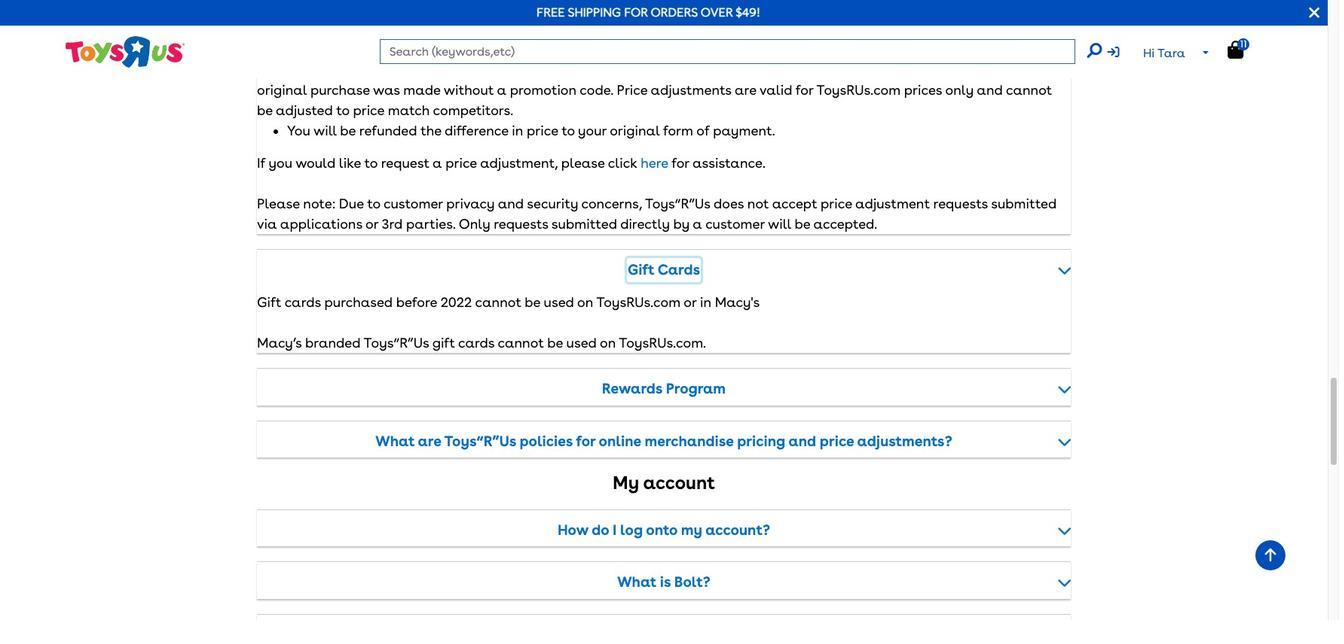 Task type: describe. For each thing, give the bounding box(es) containing it.
will inside please note: due to customer privacy and security concerns, toys"r"us does not accept price adjustment requests submitted via applications or 3rd parties. only requests submitted directly by a customer will be accepted.
[[768, 216, 791, 232]]

1 vertical spatial or
[[684, 295, 697, 311]]

1 vertical spatial is
[[660, 574, 671, 592]]

note:
[[303, 196, 336, 212]]

price inside what are toys"r"us policies for online merchandise pricing and price adjustments? 'link'
[[820, 433, 854, 450]]

please note: due to customer privacy and security concerns, toys"r"us does not accept price adjustment requests submitted via applications or 3rd parties. only requests submitted directly by a customer will be accepted.
[[257, 196, 1057, 232]]

is inside price adjustment will only be made if an item is further reduced in price within 10 days of when you purchased it and only if the original purchase was made without a promotion code. price adjustments are valid for toysrus.com prices only and cannot be adjusted to price match competitors. you will be refunded the difference in price to your original form of payment.
[[551, 62, 561, 78]]

payment.
[[713, 123, 775, 139]]

if you would like to request a price adjustment, please click here for assistance.
[[257, 155, 765, 171]]

3rd
[[382, 216, 403, 232]]

Enter Keyword or Item No. search field
[[380, 39, 1075, 64]]

parties.
[[406, 216, 455, 232]]

1 vertical spatial customer
[[705, 216, 765, 232]]

match
[[388, 103, 430, 118]]

1 vertical spatial if
[[257, 155, 265, 171]]

accepted.
[[814, 216, 877, 232]]

shopping bag image
[[1228, 41, 1244, 59]]

assistance.
[[693, 155, 765, 171]]

to down purchase
[[336, 103, 350, 118]]

does toysrus.com offer price adjustments? link
[[257, 25, 1071, 49]]

hi tara
[[1143, 46, 1185, 60]]

adjusted
[[276, 103, 333, 118]]

be up 'like'
[[340, 123, 356, 139]]

form
[[663, 123, 693, 139]]

difference
[[445, 123, 509, 139]]

2022
[[441, 295, 472, 311]]

account?
[[706, 522, 770, 539]]

cards
[[658, 261, 700, 279]]

request
[[381, 155, 429, 171]]

here
[[641, 155, 668, 171]]

0 horizontal spatial cards
[[285, 295, 321, 311]]

here link
[[641, 155, 668, 171]]

toys"r"us for macy's branded toys"r"us gift cards cannot be used on toysrus.com.
[[364, 336, 429, 351]]

via
[[257, 216, 277, 232]]

if inside price adjustment will only be made if an item is further reduced in price within 10 days of when you purchased it and only if the original purchase was made without a promotion code. price adjustments are valid for toysrus.com prices only and cannot be adjusted to price match competitors. you will be refunded the difference in price to your original form of payment.
[[486, 62, 495, 78]]

0 horizontal spatial in
[[512, 123, 523, 139]]

are inside price adjustment will only be made if an item is further reduced in price within 10 days of when you purchased it and only if the original purchase was made without a promotion code. price adjustments are valid for toysrus.com prices only and cannot be adjusted to price match competitors. you will be refunded the difference in price to your original form of payment.
[[735, 82, 756, 98]]

competitors.
[[433, 103, 513, 118]]

adjustment inside price adjustment will only be made if an item is further reduced in price within 10 days of when you purchased it and only if the original purchase was made without a promotion code. price adjustments are valid for toysrus.com prices only and cannot be adjusted to price match competitors. you will be refunded the difference in price to your original form of payment.
[[291, 62, 365, 78]]

rewards program link
[[257, 378, 1071, 402]]

accept
[[772, 196, 817, 212]]

1 horizontal spatial for
[[672, 155, 689, 171]]

your
[[578, 123, 607, 139]]

on for toysrus.com
[[577, 295, 593, 311]]

0 horizontal spatial price
[[257, 62, 288, 78]]

offer
[[645, 28, 677, 46]]

adjustments? inside the does toysrus.com offer price adjustments? link
[[718, 28, 813, 46]]

security
[[527, 196, 578, 212]]

merchandise
[[645, 433, 734, 450]]

within
[[717, 62, 757, 78]]

onto
[[646, 522, 678, 539]]

0 horizontal spatial requests
[[494, 216, 548, 232]]

0 vertical spatial original
[[257, 82, 307, 98]]

does toysrus.com offer price adjustments?
[[514, 28, 813, 46]]

0 vertical spatial in
[[667, 62, 679, 78]]

valid
[[760, 82, 792, 98]]

i
[[613, 522, 617, 539]]

code.
[[580, 82, 613, 98]]

what are toys"r"us policies for online merchandise pricing and price adjustments?
[[376, 433, 952, 450]]

program
[[666, 381, 726, 398]]

adjustment inside please note: due to customer privacy and security concerns, toys"r"us does not accept price adjustment requests submitted via applications or 3rd parties. only requests submitted directly by a customer will be accepted.
[[855, 196, 930, 212]]

does
[[514, 28, 548, 46]]

gift cards
[[628, 261, 700, 279]]

concerns,
[[581, 196, 642, 212]]

0 horizontal spatial only
[[395, 62, 423, 78]]

please
[[561, 155, 605, 171]]

my
[[681, 522, 702, 539]]

toysrus.com.
[[619, 336, 706, 351]]

price inside please note: due to customer privacy and security concerns, toys"r"us does not accept price adjustment requests submitted via applications or 3rd parties. only requests submitted directly by a customer will be accepted.
[[821, 196, 852, 212]]

1 vertical spatial made
[[403, 82, 441, 98]]

cannot for gift cards purchased before 2022 cannot be used on toysrus.com or in macy's
[[475, 295, 521, 311]]

directly
[[620, 216, 670, 232]]

1 vertical spatial purchased
[[324, 295, 393, 311]]

1 horizontal spatial submitted
[[991, 196, 1057, 212]]

like
[[339, 155, 361, 171]]

to right 'like'
[[364, 155, 378, 171]]

branded
[[305, 336, 361, 351]]

2 vertical spatial toysrus.com
[[596, 295, 681, 311]]

gift cards purchased before 2022 cannot be used on toysrus.com or in macy's
[[257, 295, 760, 311]]

item
[[519, 62, 547, 78]]

macy's
[[257, 336, 302, 351]]

shipping
[[568, 5, 621, 20]]

refunded
[[359, 123, 417, 139]]

1 vertical spatial will
[[313, 123, 337, 139]]

0 horizontal spatial the
[[420, 123, 441, 139]]

was
[[373, 82, 400, 98]]

be down gift cards purchased before 2022 cannot be used on toysrus.com or in macy's
[[547, 336, 563, 351]]

without
[[444, 82, 494, 98]]

please
[[257, 196, 300, 212]]

toysrus.com inside price adjustment will only be made if an item is further reduced in price within 10 days of when you purchased it and only if the original purchase was made without a promotion code. price adjustments are valid for toysrus.com prices only and cannot be adjusted to price match competitors. you will be refunded the difference in price to your original form of payment.
[[816, 82, 901, 98]]

11
[[1240, 38, 1247, 50]]

reduced
[[612, 62, 664, 78]]

my
[[613, 473, 639, 495]]

adjustments
[[651, 82, 732, 98]]

free shipping for orders over $49! link
[[537, 5, 761, 20]]

gift for gift cards
[[628, 261, 654, 279]]

cannot for macy's branded toys"r"us gift cards cannot be used on toysrus.com.
[[498, 336, 544, 351]]

account
[[643, 473, 715, 495]]

what is bolt? link
[[257, 571, 1071, 596]]

over
[[701, 5, 733, 20]]

free shipping for orders over $49!
[[537, 5, 761, 20]]

purchase
[[310, 82, 370, 98]]

be up "match"
[[427, 62, 442, 78]]

are inside 'link'
[[418, 433, 441, 450]]

would
[[296, 155, 335, 171]]

0 horizontal spatial customer
[[384, 196, 443, 212]]

0 vertical spatial of
[[811, 62, 824, 78]]

0 vertical spatial the
[[1050, 62, 1071, 78]]

cannot inside price adjustment will only be made if an item is further reduced in price within 10 days of when you purchased it and only if the original purchase was made without a promotion code. price adjustments are valid for toysrus.com prices only and cannot be adjusted to price match competitors. you will be refunded the difference in price to your original form of payment.
[[1006, 82, 1052, 98]]

adjustment,
[[480, 155, 558, 171]]

further
[[564, 62, 609, 78]]

0 horizontal spatial submitted
[[551, 216, 617, 232]]



Task type: locate. For each thing, give the bounding box(es) containing it.
how do i log onto my account?
[[558, 522, 770, 539]]

a inside price adjustment will only be made if an item is further reduced in price within 10 days of when you purchased it and only if the original purchase was made without a promotion code. price adjustments are valid for toysrus.com prices only and cannot be adjusted to price match competitors. you will be refunded the difference in price to your original form of payment.
[[497, 82, 507, 98]]

for down days
[[796, 82, 813, 98]]

1 vertical spatial on
[[600, 336, 616, 351]]

1 horizontal spatial customer
[[705, 216, 765, 232]]

1 vertical spatial a
[[433, 155, 442, 171]]

0 vertical spatial customer
[[384, 196, 443, 212]]

cannot down if
[[1006, 82, 1052, 98]]

customer up parties.
[[384, 196, 443, 212]]

the down "match"
[[420, 123, 441, 139]]

are
[[735, 82, 756, 98], [418, 433, 441, 450]]

toys r us image
[[64, 35, 185, 69]]

1 vertical spatial submitted
[[551, 216, 617, 232]]

what is bolt?
[[617, 574, 711, 592]]

rewards
[[602, 381, 662, 398]]

0 vertical spatial what
[[376, 433, 415, 450]]

a down an
[[497, 82, 507, 98]]

1 horizontal spatial cards
[[458, 336, 495, 351]]

only
[[459, 216, 490, 232]]

price adjustment will only be made if an item is further reduced in price within 10 days of when you purchased it and only if the original purchase was made without a promotion code. price adjustments are valid for toysrus.com prices only and cannot be adjusted to price match competitors. you will be refunded the difference in price to your original form of payment.
[[257, 62, 1071, 139]]

0 horizontal spatial original
[[257, 82, 307, 98]]

1 horizontal spatial you
[[866, 62, 890, 78]]

0 horizontal spatial is
[[551, 62, 561, 78]]

prices
[[904, 82, 942, 98]]

how do i log onto my account? link
[[257, 519, 1071, 543]]

is left bolt?
[[660, 574, 671, 592]]

cannot right 2022
[[475, 295, 521, 311]]

in left macy's
[[700, 295, 711, 311]]

tara
[[1157, 46, 1185, 60]]

1 horizontal spatial will
[[369, 62, 392, 78]]

used
[[544, 295, 574, 311], [566, 336, 597, 351]]

customer down 'does'
[[705, 216, 765, 232]]

used for toysrus.com
[[544, 295, 574, 311]]

original
[[257, 82, 307, 98], [610, 123, 660, 139]]

1 vertical spatial cannot
[[475, 295, 521, 311]]

bolt?
[[674, 574, 711, 592]]

2 vertical spatial in
[[700, 295, 711, 311]]

0 vertical spatial if
[[486, 62, 495, 78]]

$49!
[[736, 5, 761, 20]]

1 horizontal spatial made
[[446, 62, 483, 78]]

of
[[811, 62, 824, 78], [697, 123, 710, 139]]

0 vertical spatial purchased
[[893, 62, 961, 78]]

toys"r"us up 'by'
[[645, 196, 710, 212]]

what for what are toys"r"us policies for online merchandise pricing and price adjustments?
[[376, 433, 415, 450]]

to
[[336, 103, 350, 118], [562, 123, 575, 139], [364, 155, 378, 171], [367, 196, 380, 212]]

online
[[599, 433, 641, 450]]

11 link
[[1228, 38, 1259, 60]]

1 horizontal spatial requests
[[933, 196, 988, 212]]

toys"r"us left policies
[[444, 433, 516, 450]]

10
[[760, 62, 773, 78]]

cannot down gift cards purchased before 2022 cannot be used on toysrus.com or in macy's
[[498, 336, 544, 351]]

submitted
[[991, 196, 1057, 212], [551, 216, 617, 232]]

hi
[[1143, 46, 1155, 60]]

1 vertical spatial adjustment
[[855, 196, 930, 212]]

what inside 'link'
[[376, 433, 415, 450]]

will down accept
[[768, 216, 791, 232]]

click
[[608, 155, 637, 171]]

in up adjustment,
[[512, 123, 523, 139]]

or
[[366, 216, 378, 232], [684, 295, 697, 311]]

1 horizontal spatial in
[[667, 62, 679, 78]]

0 horizontal spatial for
[[576, 433, 596, 450]]

log
[[620, 522, 643, 539]]

2 vertical spatial toys"r"us
[[444, 433, 516, 450]]

1 vertical spatial for
[[672, 155, 689, 171]]

price up adjusted
[[257, 62, 288, 78]]

1 horizontal spatial if
[[486, 62, 495, 78]]

made up "match"
[[403, 82, 441, 98]]

and
[[977, 62, 1003, 78], [977, 82, 1003, 98], [498, 196, 524, 212], [789, 433, 816, 450]]

cards up macy's
[[285, 295, 321, 311]]

or down cards
[[684, 295, 697, 311]]

due
[[339, 196, 364, 212]]

toys"r"us for what are toys"r"us policies for online merchandise pricing and price adjustments?
[[444, 433, 516, 450]]

0 horizontal spatial toys"r"us
[[364, 336, 429, 351]]

1 vertical spatial are
[[418, 433, 441, 450]]

1 horizontal spatial purchased
[[893, 62, 961, 78]]

if
[[486, 62, 495, 78], [257, 155, 265, 171]]

or inside please note: due to customer privacy and security concerns, toys"r"us does not accept price adjustment requests submitted via applications or 3rd parties. only requests submitted directly by a customer will be accepted.
[[366, 216, 378, 232]]

only up was
[[395, 62, 423, 78]]

macy's branded toys"r"us gift cards cannot be used on toysrus.com.
[[257, 336, 706, 351]]

if up please
[[257, 155, 265, 171]]

cards right gift
[[458, 336, 495, 351]]

1 horizontal spatial or
[[684, 295, 697, 311]]

customer
[[384, 196, 443, 212], [705, 216, 765, 232]]

you
[[287, 123, 310, 139]]

price
[[257, 62, 288, 78], [617, 82, 648, 98]]

1 horizontal spatial price
[[617, 82, 648, 98]]

1 horizontal spatial original
[[610, 123, 660, 139]]

of right form at the top of the page
[[697, 123, 710, 139]]

0 horizontal spatial purchased
[[324, 295, 393, 311]]

my account
[[613, 473, 715, 495]]

0 horizontal spatial or
[[366, 216, 378, 232]]

0 vertical spatial toysrus.com
[[551, 28, 642, 46]]

0 horizontal spatial gift
[[257, 295, 281, 311]]

and right 'pricing'
[[789, 433, 816, 450]]

be down accept
[[795, 216, 810, 232]]

0 horizontal spatial on
[[577, 295, 593, 311]]

only
[[395, 62, 423, 78], [1006, 62, 1034, 78], [945, 82, 974, 98]]

in up adjustments
[[667, 62, 679, 78]]

what are toys"r"us policies for online merchandise pricing and price adjustments? link
[[257, 430, 1071, 454]]

1 horizontal spatial only
[[945, 82, 974, 98]]

will
[[369, 62, 392, 78], [313, 123, 337, 139], [768, 216, 791, 232]]

0 horizontal spatial a
[[433, 155, 442, 171]]

0 vertical spatial submitted
[[991, 196, 1057, 212]]

adjustments? inside what are toys"r"us policies for online merchandise pricing and price adjustments? 'link'
[[857, 433, 952, 450]]

be up the macy's branded toys"r"us gift cards cannot be used on toysrus.com.
[[525, 295, 540, 311]]

0 vertical spatial requests
[[933, 196, 988, 212]]

1 horizontal spatial a
[[497, 82, 507, 98]]

gift left cards
[[628, 261, 654, 279]]

does
[[714, 196, 744, 212]]

pricing
[[737, 433, 785, 450]]

0 vertical spatial cards
[[285, 295, 321, 311]]

for inside price adjustment will only be made if an item is further reduced in price within 10 days of when you purchased it and only if the original purchase was made without a promotion code. price adjustments are valid for toysrus.com prices only and cannot be adjusted to price match competitors. you will be refunded the difference in price to your original form of payment.
[[796, 82, 813, 98]]

used for toysrus.com.
[[566, 336, 597, 351]]

macy's
[[715, 295, 760, 311]]

0 vertical spatial on
[[577, 295, 593, 311]]

made
[[446, 62, 483, 78], [403, 82, 441, 98]]

the
[[1050, 62, 1071, 78], [420, 123, 441, 139]]

be inside please note: due to customer privacy and security concerns, toys"r"us does not accept price adjustment requests submitted via applications or 3rd parties. only requests submitted directly by a customer will be accepted.
[[795, 216, 810, 232]]

be left adjusted
[[257, 103, 273, 118]]

not
[[747, 196, 769, 212]]

0 vertical spatial you
[[866, 62, 890, 78]]

for inside 'link'
[[576, 433, 596, 450]]

what
[[376, 433, 415, 450], [617, 574, 656, 592]]

2 vertical spatial will
[[768, 216, 791, 232]]

the right if
[[1050, 62, 1071, 78]]

a right request
[[433, 155, 442, 171]]

2 horizontal spatial a
[[693, 216, 702, 232]]

1 vertical spatial original
[[610, 123, 660, 139]]

0 vertical spatial are
[[735, 82, 756, 98]]

purchased up branded
[[324, 295, 393, 311]]

0 vertical spatial price
[[257, 62, 288, 78]]

0 vertical spatial cannot
[[1006, 82, 1052, 98]]

only left if
[[1006, 62, 1034, 78]]

0 horizontal spatial will
[[313, 123, 337, 139]]

it
[[965, 62, 974, 78]]

toys"r"us inside 'link'
[[444, 433, 516, 450]]

if
[[1038, 62, 1046, 78]]

1 horizontal spatial toys"r"us
[[444, 433, 516, 450]]

an
[[498, 62, 516, 78]]

to left your
[[562, 123, 575, 139]]

what for what is bolt?
[[617, 574, 656, 592]]

days
[[776, 62, 808, 78]]

toysrus.com down gift cards link
[[596, 295, 681, 311]]

adjustment up purchase
[[291, 62, 365, 78]]

a inside please note: due to customer privacy and security concerns, toys"r"us does not accept price adjustment requests submitted via applications or 3rd parties. only requests submitted directly by a customer will be accepted.
[[693, 216, 702, 232]]

None search field
[[380, 39, 1101, 64]]

and inside 'link'
[[789, 433, 816, 450]]

0 vertical spatial toys"r"us
[[645, 196, 710, 212]]

you left would
[[269, 155, 292, 171]]

made up without
[[446, 62, 483, 78]]

will right you
[[313, 123, 337, 139]]

and right it
[[977, 62, 1003, 78]]

before
[[396, 295, 437, 311]]

1 vertical spatial toysrus.com
[[816, 82, 901, 98]]

gift cards link
[[257, 258, 1071, 283]]

1 horizontal spatial on
[[600, 336, 616, 351]]

is right item
[[551, 62, 561, 78]]

0 horizontal spatial adjustments?
[[718, 28, 813, 46]]

0 vertical spatial adjustment
[[291, 62, 365, 78]]

original up click
[[610, 123, 660, 139]]

0 horizontal spatial if
[[257, 155, 265, 171]]

2 vertical spatial cannot
[[498, 336, 544, 351]]

adjustment up accepted.
[[855, 196, 930, 212]]

toysrus.com
[[551, 28, 642, 46], [816, 82, 901, 98], [596, 295, 681, 311]]

1 horizontal spatial adjustments?
[[857, 433, 952, 450]]

on for toysrus.com.
[[600, 336, 616, 351]]

and inside please note: due to customer privacy and security concerns, toys"r"us does not accept price adjustment requests submitted via applications or 3rd parties. only requests submitted directly by a customer will be accepted.
[[498, 196, 524, 212]]

you right when
[[866, 62, 890, 78]]

policies
[[520, 433, 573, 450]]

1 vertical spatial gift
[[257, 295, 281, 311]]

1 vertical spatial you
[[269, 155, 292, 171]]

purchased
[[893, 62, 961, 78], [324, 295, 393, 311]]

gift
[[432, 336, 455, 351]]

0 vertical spatial gift
[[628, 261, 654, 279]]

toys"r"us down before
[[364, 336, 429, 351]]

0 vertical spatial a
[[497, 82, 507, 98]]

toys"r"us inside please note: due to customer privacy and security concerns, toys"r"us does not accept price adjustment requests submitted via applications or 3rd parties. only requests submitted directly by a customer will be accepted.
[[645, 196, 710, 212]]

adjustments?
[[718, 28, 813, 46], [857, 433, 952, 450]]

2 horizontal spatial for
[[796, 82, 813, 98]]

1 vertical spatial the
[[420, 123, 441, 139]]

0 horizontal spatial of
[[697, 123, 710, 139]]

0 vertical spatial for
[[796, 82, 813, 98]]

you inside price adjustment will only be made if an item is further reduced in price within 10 days of when you purchased it and only if the original purchase was made without a promotion code. price adjustments are valid for toysrus.com prices only and cannot be adjusted to price match competitors. you will be refunded the difference in price to your original form of payment.
[[866, 62, 890, 78]]

0 horizontal spatial adjustment
[[291, 62, 365, 78]]

1 horizontal spatial what
[[617, 574, 656, 592]]

adjustment
[[291, 62, 365, 78], [855, 196, 930, 212]]

0 horizontal spatial made
[[403, 82, 441, 98]]

hi tara button
[[1107, 39, 1218, 68]]

0 vertical spatial adjustments?
[[718, 28, 813, 46]]

original up adjusted
[[257, 82, 307, 98]]

for right "here" link
[[672, 155, 689, 171]]

price inside the does toysrus.com offer price adjustments? link
[[681, 28, 715, 46]]

applications
[[280, 216, 362, 232]]

if left an
[[486, 62, 495, 78]]

gift for gift cards purchased before 2022 cannot be used on toysrus.com or in macy's
[[257, 295, 281, 311]]

orders
[[651, 5, 698, 20]]

purchased inside price adjustment will only be made if an item is further reduced in price within 10 days of when you purchased it and only if the original purchase was made without a promotion code. price adjustments are valid for toysrus.com prices only and cannot be adjusted to price match competitors. you will be refunded the difference in price to your original form of payment.
[[893, 62, 961, 78]]

1 vertical spatial what
[[617, 574, 656, 592]]

2 horizontal spatial in
[[700, 295, 711, 311]]

to right due
[[367, 196, 380, 212]]

close button image
[[1309, 5, 1320, 21]]

sign in image
[[1107, 46, 1119, 58]]

for
[[624, 5, 648, 20]]

0 vertical spatial used
[[544, 295, 574, 311]]

and right prices
[[977, 82, 1003, 98]]

1 vertical spatial used
[[566, 336, 597, 351]]

price down reduced
[[617, 82, 648, 98]]

0 horizontal spatial you
[[269, 155, 292, 171]]

for left online
[[576, 433, 596, 450]]

a right 'by'
[[693, 216, 702, 232]]

1 vertical spatial in
[[512, 123, 523, 139]]

toysrus.com down shipping
[[551, 28, 642, 46]]

2 horizontal spatial only
[[1006, 62, 1034, 78]]

you
[[866, 62, 890, 78], [269, 155, 292, 171]]

free
[[537, 5, 565, 20]]

2 vertical spatial a
[[693, 216, 702, 232]]

gift up macy's
[[257, 295, 281, 311]]

purchased up prices
[[893, 62, 961, 78]]

and right privacy at the top of the page
[[498, 196, 524, 212]]

when
[[828, 62, 863, 78]]

1 vertical spatial toys"r"us
[[364, 336, 429, 351]]

1 horizontal spatial gift
[[628, 261, 654, 279]]

will up was
[[369, 62, 392, 78]]

rewards program
[[602, 381, 726, 398]]

or left 3rd
[[366, 216, 378, 232]]

gift
[[628, 261, 654, 279], [257, 295, 281, 311]]

0 vertical spatial will
[[369, 62, 392, 78]]

of right days
[[811, 62, 824, 78]]

how
[[558, 522, 589, 539]]

on
[[577, 295, 593, 311], [600, 336, 616, 351]]

cannot
[[1006, 82, 1052, 98], [475, 295, 521, 311], [498, 336, 544, 351]]

2 horizontal spatial will
[[768, 216, 791, 232]]

to inside please note: due to customer privacy and security concerns, toys"r"us does not accept price adjustment requests submitted via applications or 3rd parties. only requests submitted directly by a customer will be accepted.
[[367, 196, 380, 212]]

0 vertical spatial is
[[551, 62, 561, 78]]

1 vertical spatial price
[[617, 82, 648, 98]]

0 vertical spatial made
[[446, 62, 483, 78]]

do
[[592, 522, 609, 539]]

toysrus.com down when
[[816, 82, 901, 98]]

0 horizontal spatial are
[[418, 433, 441, 450]]

1 horizontal spatial is
[[660, 574, 671, 592]]

only down it
[[945, 82, 974, 98]]



Task type: vqa. For each thing, say whether or not it's contained in the screenshot.
the bottommost "A"
yes



